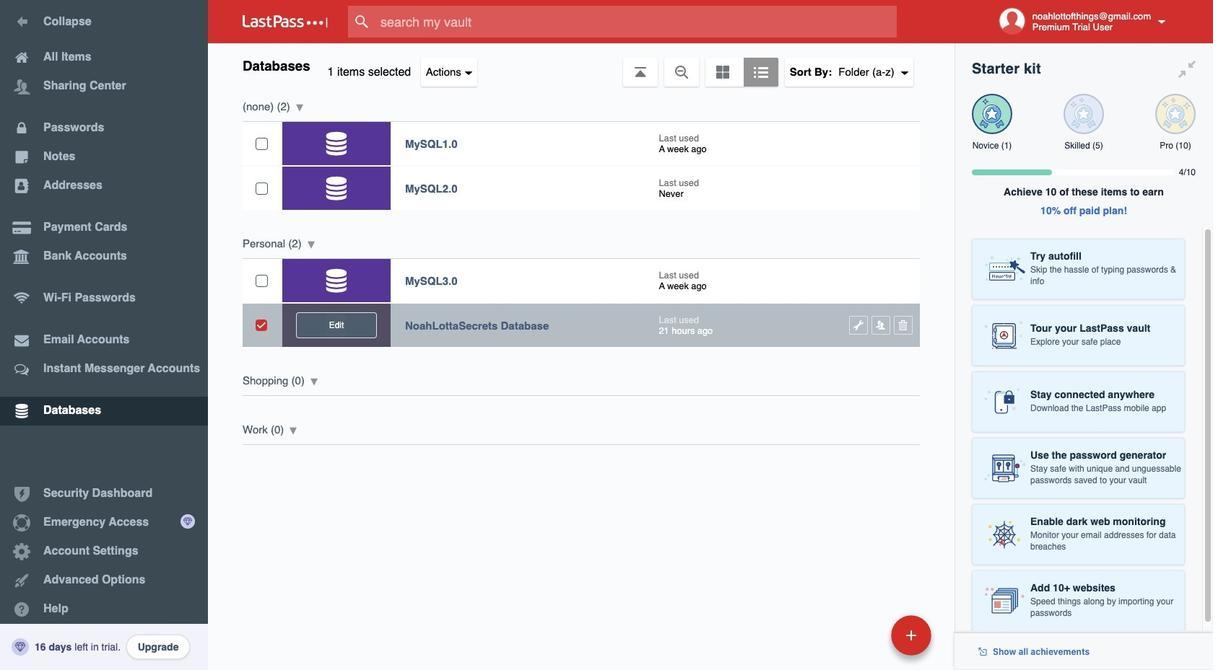Task type: locate. For each thing, give the bounding box(es) containing it.
lastpass image
[[243, 15, 328, 28]]

new item navigation
[[792, 612, 940, 671]]



Task type: vqa. For each thing, say whether or not it's contained in the screenshot.
New item element
yes



Task type: describe. For each thing, give the bounding box(es) containing it.
vault options navigation
[[208, 43, 955, 87]]

search my vault text field
[[348, 6, 925, 38]]

new item element
[[792, 615, 937, 656]]

main navigation navigation
[[0, 0, 208, 671]]

Search search field
[[348, 6, 925, 38]]



